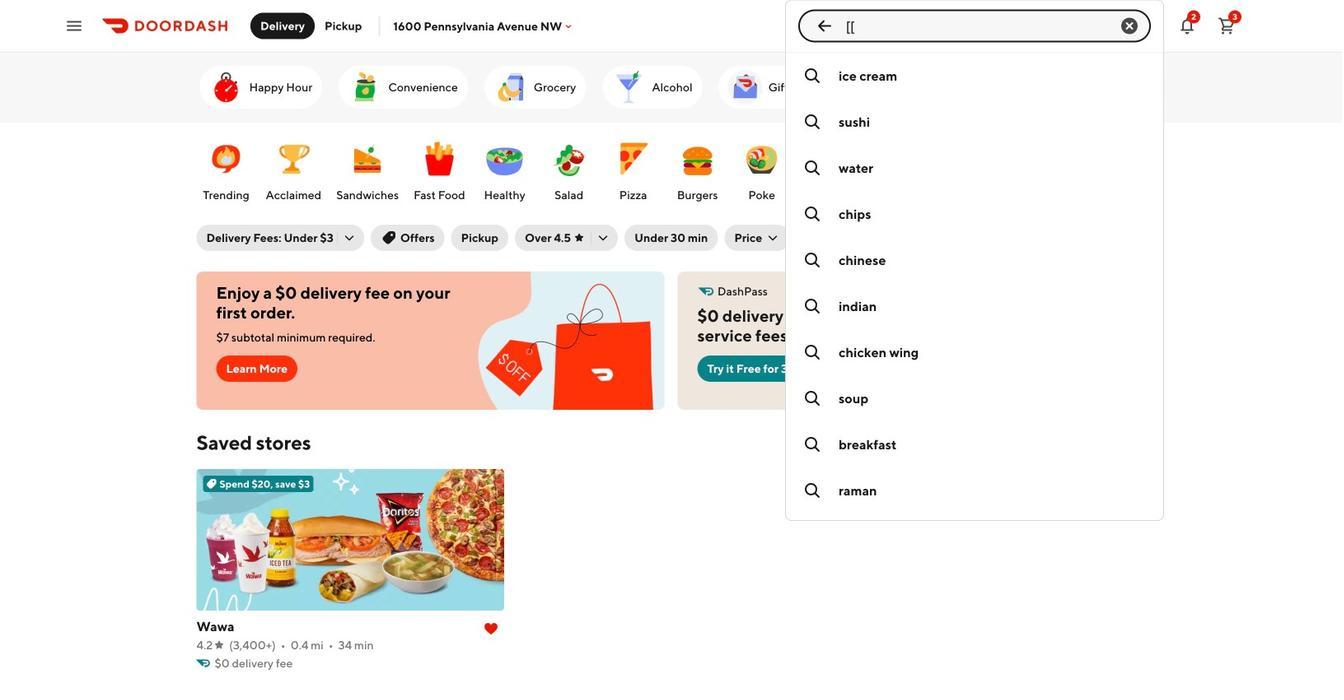 Task type: locate. For each thing, give the bounding box(es) containing it.
1 items, open order cart image
[[1217, 16, 1237, 36]]

clear search input image
[[1120, 16, 1139, 36]]

Store search: begin typing to search for stores available on DoorDash text field
[[846, 17, 1103, 35]]

alcohol image
[[609, 68, 649, 107]]

grocery image
[[491, 68, 530, 107]]

notification bell image
[[1177, 16, 1197, 36]]

open menu image
[[64, 16, 84, 36]]



Task type: describe. For each thing, give the bounding box(es) containing it.
return from search image
[[815, 16, 835, 36]]

gift cards image
[[726, 68, 765, 107]]

happy hour image
[[206, 68, 246, 107]]

pets image
[[855, 68, 895, 107]]

convenience image
[[345, 68, 385, 107]]



Task type: vqa. For each thing, say whether or not it's contained in the screenshot.
Alcohol icon
yes



